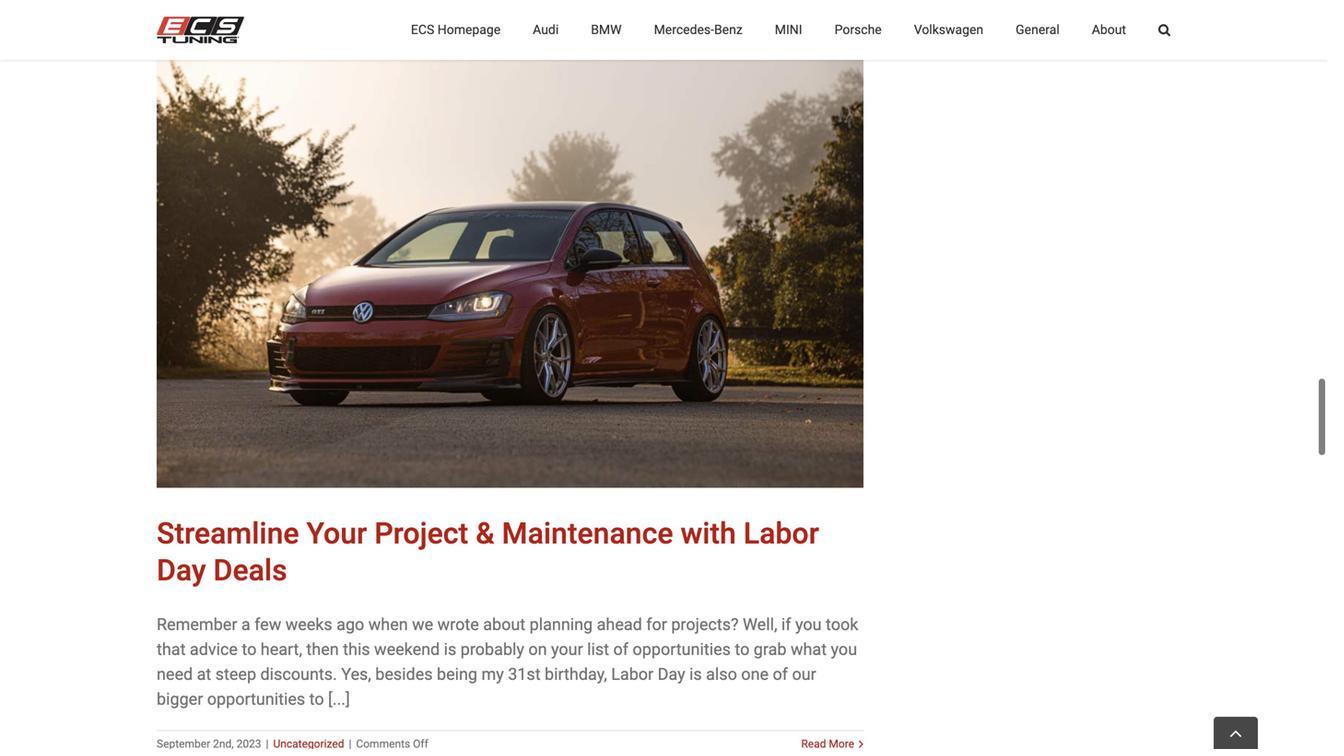 Task type: vqa. For each thing, say whether or not it's contained in the screenshot.
nearly
no



Task type: locate. For each thing, give the bounding box(es) containing it.
then
[[307, 640, 339, 660]]

audi link
[[533, 0, 559, 60]]

bmw link
[[591, 0, 622, 60]]

of right list at left bottom
[[614, 640, 629, 660]]

day up 'remember'
[[157, 554, 206, 588]]

on
[[529, 640, 547, 660]]

mercedes-benz link
[[654, 0, 743, 60]]

opportunities
[[633, 640, 731, 660], [207, 690, 305, 710]]

at
[[197, 665, 211, 685]]

1 vertical spatial you
[[831, 640, 858, 660]]

advice
[[190, 640, 238, 660]]

1 vertical spatial day
[[658, 665, 686, 685]]

1 horizontal spatial of
[[773, 665, 788, 685]]

your
[[551, 640, 583, 660]]

0 horizontal spatial you
[[796, 615, 822, 635]]

you
[[796, 615, 822, 635], [831, 640, 858, 660]]

weekend
[[374, 640, 440, 660]]

you right if
[[796, 615, 822, 635]]

is
[[444, 640, 457, 660], [690, 665, 702, 685]]

opportunities down the projects?
[[633, 640, 731, 660]]

if
[[782, 615, 792, 635]]

with
[[681, 517, 737, 551]]

1 horizontal spatial opportunities
[[633, 640, 731, 660]]

opportunities down steep
[[207, 690, 305, 710]]

day inside remember a few weeks ago when we wrote about planning ahead for projects? well, if you took that advice to heart, then this weekend is probably on your list of opportunities to grab what you need at steep discounts. yes, besides being my 31st birthday, labor day is also one of our bigger opportunities to [...]
[[658, 665, 686, 685]]

of
[[614, 640, 629, 660], [773, 665, 788, 685]]

to left [...] on the left
[[309, 690, 324, 710]]

0 horizontal spatial opportunities
[[207, 690, 305, 710]]

list
[[588, 640, 610, 660]]

to left grab
[[735, 640, 750, 660]]

0 vertical spatial is
[[444, 640, 457, 660]]

deals
[[213, 554, 287, 588]]

about
[[1092, 22, 1127, 37]]

ahead
[[597, 615, 643, 635]]

being
[[437, 665, 478, 685]]

bigger
[[157, 690, 203, 710]]

labor inside streamline your project & maintenance with labor day deals
[[744, 517, 820, 551]]

is left also at the right bottom of the page
[[690, 665, 702, 685]]

day inside streamline your project & maintenance with labor day deals
[[157, 554, 206, 588]]

yes,
[[341, 665, 371, 685]]

you down took
[[831, 640, 858, 660]]

this
[[343, 640, 370, 660]]

0 vertical spatial you
[[796, 615, 822, 635]]

for
[[647, 615, 667, 635]]

need
[[157, 665, 193, 685]]

your
[[307, 517, 367, 551]]

one
[[742, 665, 769, 685]]

1 horizontal spatial day
[[658, 665, 686, 685]]

labor down ahead
[[612, 665, 654, 685]]

0 vertical spatial day
[[157, 554, 206, 588]]

streamline your project & maintenance with labor day deals
[[157, 517, 820, 588]]

to
[[242, 640, 257, 660], [735, 640, 750, 660], [309, 690, 324, 710]]

1 horizontal spatial is
[[690, 665, 702, 685]]

ecs homepage link
[[411, 0, 501, 60]]

1 vertical spatial opportunities
[[207, 690, 305, 710]]

ecs tuning logo image
[[157, 17, 244, 43]]

mini
[[775, 22, 803, 37]]

of left our
[[773, 665, 788, 685]]

1 horizontal spatial labor
[[744, 517, 820, 551]]

birthday,
[[545, 665, 607, 685]]

discounts.
[[261, 665, 337, 685]]

day left also at the right bottom of the page
[[658, 665, 686, 685]]

to down a
[[242, 640, 257, 660]]

bmw
[[591, 22, 622, 37]]

1 vertical spatial is
[[690, 665, 702, 685]]

0 horizontal spatial labor
[[612, 665, 654, 685]]

labor right with
[[744, 517, 820, 551]]

projects?
[[672, 615, 739, 635]]

a
[[241, 615, 251, 635]]

1 vertical spatial of
[[773, 665, 788, 685]]

is up being
[[444, 640, 457, 660]]

volkswagen
[[914, 22, 984, 37]]

day
[[157, 554, 206, 588], [658, 665, 686, 685]]

0 horizontal spatial is
[[444, 640, 457, 660]]

labor
[[744, 517, 820, 551], [612, 665, 654, 685]]

ecs
[[411, 22, 435, 37]]

steep
[[216, 665, 256, 685]]

general
[[1016, 22, 1060, 37]]

we
[[412, 615, 434, 635]]

0 horizontal spatial day
[[157, 554, 206, 588]]

streamline your project & maintenance with labor day deals link
[[157, 517, 820, 588]]

few
[[255, 615, 281, 635]]

0 horizontal spatial of
[[614, 640, 629, 660]]

labor inside remember a few weeks ago when we wrote about planning ahead for projects? well, if you took that advice to heart, then this weekend is probably on your list of opportunities to grab what you need at steep discounts. yes, besides being my 31st birthday, labor day is also one of our bigger opportunities to [...]
[[612, 665, 654, 685]]

0 vertical spatial labor
[[744, 517, 820, 551]]

mercedes-benz
[[654, 22, 743, 37]]

1 vertical spatial labor
[[612, 665, 654, 685]]

0 vertical spatial of
[[614, 640, 629, 660]]

benz
[[715, 22, 743, 37]]



Task type: describe. For each thing, give the bounding box(es) containing it.
remember a few weeks ago when we wrote about planning ahead for projects? well, if you took that advice to heart, then this weekend is probably on your list of opportunities to grab what you need at steep discounts. yes, besides being my 31st birthday, labor day is also one of our bigger opportunities to [...]
[[157, 615, 859, 710]]

streamline
[[157, 517, 299, 551]]

heart,
[[261, 640, 302, 660]]

audi
[[533, 22, 559, 37]]

volkswagen link
[[914, 0, 984, 60]]

what
[[791, 640, 827, 660]]

1 horizontal spatial to
[[309, 690, 324, 710]]

wrote
[[438, 615, 479, 635]]

also
[[706, 665, 738, 685]]

well,
[[743, 615, 778, 635]]

project
[[375, 517, 469, 551]]

general link
[[1016, 0, 1060, 60]]

took
[[826, 615, 859, 635]]

ago
[[337, 615, 365, 635]]

that
[[157, 640, 186, 660]]

porsche link
[[835, 0, 882, 60]]

when
[[369, 615, 408, 635]]

planning
[[530, 615, 593, 635]]

porsche
[[835, 22, 882, 37]]

about link
[[1092, 0, 1127, 60]]

ecs homepage
[[411, 22, 501, 37]]

0 horizontal spatial to
[[242, 640, 257, 660]]

mercedes-
[[654, 22, 715, 37]]

&
[[476, 517, 495, 551]]

my
[[482, 665, 504, 685]]

1 horizontal spatial you
[[831, 640, 858, 660]]

[...]
[[328, 690, 350, 710]]

grab
[[754, 640, 787, 660]]

0 vertical spatial opportunities
[[633, 640, 731, 660]]

besides
[[376, 665, 433, 685]]

31st
[[508, 665, 541, 685]]

homepage
[[438, 22, 501, 37]]

remember
[[157, 615, 237, 635]]

maintenance
[[502, 517, 674, 551]]

2 horizontal spatial to
[[735, 640, 750, 660]]

probably
[[461, 640, 525, 660]]

mini link
[[775, 0, 803, 60]]

weeks
[[286, 615, 333, 635]]

streamline your project & maintenance with labor day deals image
[[157, 17, 864, 488]]

about
[[483, 615, 526, 635]]

our
[[792, 665, 817, 685]]



